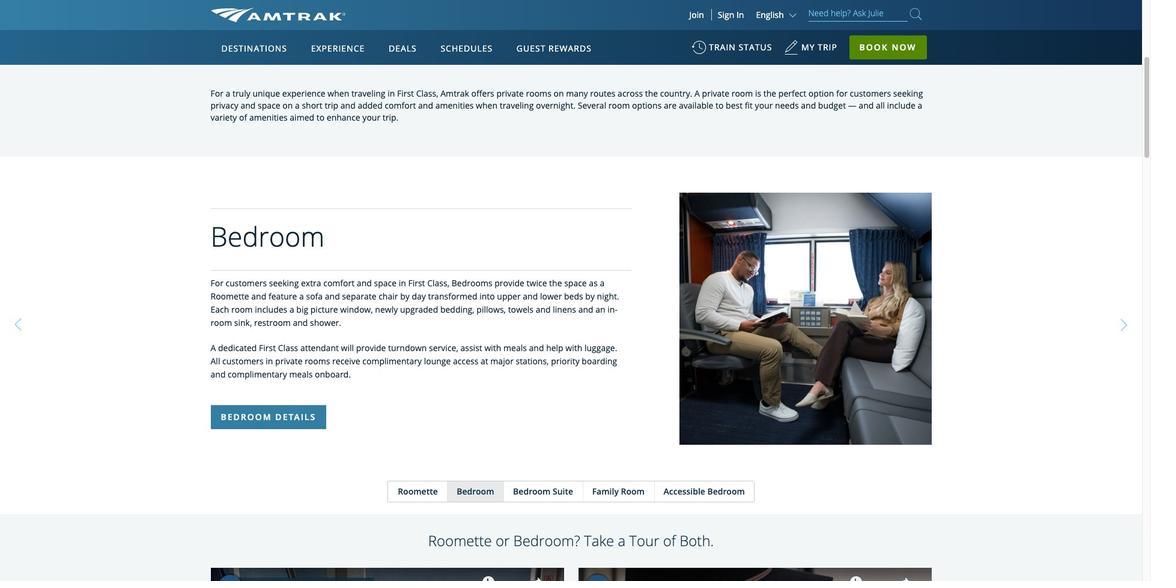 Task type: describe. For each thing, give the bounding box(es) containing it.
and up picture
[[325, 291, 340, 302]]

all
[[211, 356, 220, 367]]

day
[[412, 291, 426, 302]]

first for space
[[408, 278, 425, 289]]

guest rewards button
[[512, 32, 597, 66]]

bedroom for bedroom button
[[457, 486, 495, 498]]

guest rewards
[[517, 43, 592, 54]]

night.
[[597, 291, 620, 302]]

first inside a dedicated first class attendant will provide turndown service, assist with meals and help with luggage. all customers in private rooms receive complimentary lounge access at major stations, priority boarding and complimentary meals onboard.
[[259, 343, 276, 354]]

turndown
[[388, 343, 427, 354]]

and up enhance
[[341, 100, 356, 111]]

0 vertical spatial meals
[[504, 343, 527, 354]]

deals button
[[384, 32, 422, 66]]

luggage.
[[585, 343, 618, 354]]

across
[[618, 88, 643, 99]]

destinations button
[[217, 32, 292, 66]]

0 horizontal spatial on
[[283, 100, 293, 111]]

provide inside for customers seeking extra comfort and space in first class, bedrooms provide twice the space as a roomette and feature a sofa and separate chair by day transformed into upper and lower beds by night. each room includes a big picture window, newly upgraded bedding, pillows, towels and linens and an in- room sink, restroom and shower.
[[495, 278, 525, 289]]

my trip
[[802, 41, 838, 53]]

for for for a truly unique experience when traveling in first class, amtrak offers private rooms on many routes across the country. a private room is the perfect option for customers seeking privacy and space on a short trip and added comfort and amenities when traveling overnight. several room options are available to best fit your needs and budget — and all include a variety of amenities aimed to enhance your trip.
[[211, 88, 224, 99]]

several
[[578, 100, 607, 111]]

schedules link
[[436, 30, 498, 65]]

feature
[[269, 291, 297, 302]]

big
[[297, 304, 309, 316]]

family
[[593, 486, 619, 498]]

unique
[[253, 88, 280, 99]]

and up stations,
[[529, 343, 544, 354]]

room down 'across'
[[609, 100, 630, 111]]

bedroom suite
[[514, 486, 574, 498]]

help
[[547, 343, 564, 354]]

0 vertical spatial complimentary
[[363, 356, 422, 367]]

class
[[278, 343, 298, 354]]

0 horizontal spatial when
[[328, 88, 349, 99]]

tour
[[630, 532, 660, 551]]

offers
[[472, 88, 495, 99]]

destinations
[[222, 43, 287, 54]]

family room
[[593, 486, 645, 498]]

and right —
[[859, 100, 874, 111]]

both.
[[680, 532, 714, 551]]

sofa
[[306, 291, 323, 302]]

pillows,
[[477, 304, 506, 316]]

1 horizontal spatial to
[[716, 100, 724, 111]]

a inside the for a truly unique experience when traveling in first class, amtrak offers private rooms on many routes across the country. a private room is the perfect option for customers seeking privacy and space on a short trip and added comfort and amenities when traveling overnight. several room options are available to best fit your needs and budget — and all include a variety of amenities aimed to enhance your trip.
[[695, 88, 700, 99]]

in
[[737, 9, 745, 20]]

2 by from the left
[[586, 291, 595, 302]]

privacy
[[211, 100, 239, 111]]

each
[[211, 304, 229, 316]]

a dedicated first class attendant will provide turndown service, assist with meals and help with luggage. all customers in private rooms receive complimentary lounge access at major stations, priority boarding and complimentary meals onboard.
[[211, 343, 618, 381]]

truly
[[233, 88, 251, 99]]

2 with from the left
[[566, 343, 583, 354]]

private inside a dedicated first class attendant will provide turndown service, assist with meals and help with luggage. all customers in private rooms receive complimentary lounge access at major stations, priority boarding and complimentary meals onboard.
[[275, 356, 303, 367]]

short
[[302, 100, 323, 111]]

and down big
[[293, 317, 308, 329]]

for
[[837, 88, 848, 99]]

a up privacy
[[226, 88, 230, 99]]

for for for customers seeking extra comfort and space in first class, bedrooms provide twice the space as a roomette and feature a sofa and separate chair by day transformed into upper and lower beds by night. each room includes a big picture window, newly upgraded bedding, pillows, towels and linens and an in- room sink, restroom and shower.
[[211, 278, 224, 289]]

experience
[[311, 43, 365, 54]]

a left big
[[290, 304, 294, 316]]

needs
[[776, 100, 799, 111]]

rooms inside a dedicated first class attendant will provide turndown service, assist with meals and help with luggage. all customers in private rooms receive complimentary lounge access at major stations, priority boarding and complimentary meals onboard.
[[305, 356, 330, 367]]

book now button
[[850, 35, 927, 60]]

comfort inside for customers seeking extra comfort and space in first class, bedrooms provide twice the space as a roomette and feature a sofa and separate chair by day transformed into upper and lower beds by night. each room includes a big picture window, newly upgraded bedding, pillows, towels and linens and an in- room sink, restroom and shower.
[[324, 278, 355, 289]]

now
[[892, 41, 917, 53]]

onboard.
[[315, 369, 351, 381]]

beds
[[565, 291, 584, 302]]

guest
[[517, 43, 546, 54]]

details
[[276, 412, 316, 423]]

amtrak image
[[211, 8, 346, 22]]

a right as
[[600, 278, 605, 289]]

routes
[[591, 88, 616, 99]]

towels
[[508, 304, 534, 316]]

1 horizontal spatial private
[[497, 88, 524, 99]]

boarding
[[582, 356, 618, 367]]

provide inside a dedicated first class attendant will provide turndown service, assist with meals and help with luggage. all customers in private rooms receive complimentary lounge access at major stations, priority boarding and complimentary meals onboard.
[[356, 343, 386, 354]]

separate
[[342, 291, 377, 302]]

english
[[757, 9, 785, 20]]

assist
[[461, 343, 483, 354]]

priority
[[551, 356, 580, 367]]

transformed
[[428, 291, 478, 302]]

a up aimed
[[295, 100, 300, 111]]

bedroom?
[[514, 532, 581, 551]]

bedrooms
[[452, 278, 493, 289]]

service,
[[429, 343, 459, 354]]

train status link
[[692, 36, 773, 66]]

includes
[[255, 304, 288, 316]]

sink,
[[234, 317, 252, 329]]

1 horizontal spatial space
[[374, 278, 397, 289]]

available
[[679, 100, 714, 111]]

newly
[[375, 304, 398, 316]]

class, for bedrooms
[[428, 278, 450, 289]]

regions map image
[[255, 100, 544, 269]]

0 vertical spatial your
[[755, 100, 773, 111]]

room up sink, at bottom
[[231, 304, 253, 316]]

banner containing join
[[0, 0, 1143, 278]]

and down truly on the top
[[241, 100, 256, 111]]

option
[[809, 88, 835, 99]]

experience
[[282, 88, 326, 99]]

restroom
[[254, 317, 291, 329]]

accessible
[[664, 486, 706, 498]]

0 horizontal spatial amenities
[[249, 112, 288, 123]]

access
[[453, 356, 479, 367]]

a inside a dedicated first class attendant will provide turndown service, assist with meals and help with luggage. all customers in private rooms receive complimentary lounge access at major stations, priority boarding and complimentary meals onboard.
[[211, 343, 216, 354]]

take
[[584, 532, 615, 551]]

roomette for roomette button
[[398, 486, 438, 498]]

perfect
[[779, 88, 807, 99]]

schedules
[[441, 43, 493, 54]]

rewards
[[549, 43, 592, 54]]

trip
[[325, 100, 339, 111]]

Please enter your search item search field
[[809, 6, 908, 22]]

window,
[[340, 304, 373, 316]]

sign
[[718, 9, 735, 20]]

best
[[726, 100, 743, 111]]

comfort inside the for a truly unique experience when traveling in first class, amtrak offers private rooms on many routes across the country. a private room is the perfect option for customers seeking privacy and space on a short trip and added comfort and amenities when traveling overnight. several room options are available to best fit your needs and budget — and all include a variety of amenities aimed to enhance your trip.
[[385, 100, 416, 111]]

family room button
[[583, 482, 654, 503]]



Task type: locate. For each thing, give the bounding box(es) containing it.
private down class
[[275, 356, 303, 367]]

extra
[[301, 278, 321, 289]]

room
[[621, 486, 645, 498]]

join
[[690, 9, 705, 20]]

1 vertical spatial traveling
[[500, 100, 534, 111]]

seeking up include
[[894, 88, 924, 99]]

1 vertical spatial to
[[317, 112, 325, 123]]

1 vertical spatial amenities
[[249, 112, 288, 123]]

0 vertical spatial for
[[211, 88, 224, 99]]

1 with from the left
[[485, 343, 502, 354]]

1 horizontal spatial on
[[554, 88, 564, 99]]

in up trip.
[[388, 88, 395, 99]]

space
[[258, 100, 281, 111], [374, 278, 397, 289], [565, 278, 587, 289]]

comfort up separate
[[324, 278, 355, 289]]

first inside the for a truly unique experience when traveling in first class, amtrak offers private rooms on many routes across the country. a private room is the perfect option for customers seeking privacy and space on a short trip and added comfort and amenities when traveling overnight. several room options are available to best fit your needs and budget — and all include a variety of amenities aimed to enhance your trip.
[[397, 88, 414, 99]]

in inside the for a truly unique experience when traveling in first class, amtrak offers private rooms on many routes across the country. a private room is the perfect option for customers seeking privacy and space on a short trip and added comfort and amenities when traveling overnight. several room options are available to best fit your needs and budget — and all include a variety of amenities aimed to enhance your trip.
[[388, 88, 395, 99]]

trip.
[[383, 112, 399, 123]]

0 horizontal spatial a
[[211, 343, 216, 354]]

provide up upper
[[495, 278, 525, 289]]

0 horizontal spatial to
[[317, 112, 325, 123]]

trip
[[818, 41, 838, 53]]

dedicated
[[218, 343, 257, 354]]

roomette left or
[[429, 532, 492, 551]]

0 horizontal spatial rooms
[[305, 356, 330, 367]]

lounge
[[424, 356, 451, 367]]

1 horizontal spatial the
[[646, 88, 658, 99]]

0 vertical spatial rooms
[[526, 88, 552, 99]]

1 horizontal spatial traveling
[[500, 100, 534, 111]]

linens
[[553, 304, 577, 316]]

0 vertical spatial to
[[716, 100, 724, 111]]

2 vertical spatial in
[[266, 356, 273, 367]]

1 horizontal spatial comfort
[[385, 100, 416, 111]]

in down restroom
[[266, 356, 273, 367]]

private up the best
[[703, 88, 730, 99]]

by left day
[[400, 291, 410, 302]]

0 vertical spatial a
[[695, 88, 700, 99]]

class, inside for customers seeking extra comfort and space in first class, bedrooms provide twice the space as a roomette and feature a sofa and separate chair by day transformed into upper and lower beds by night. each room includes a big picture window, newly upgraded bedding, pillows, towels and linens and an in- room sink, restroom and shower.
[[428, 278, 450, 289]]

suite
[[553, 486, 574, 498]]

—
[[849, 100, 857, 111]]

1 by from the left
[[400, 291, 410, 302]]

0 vertical spatial first
[[397, 88, 414, 99]]

and down "all"
[[211, 369, 226, 381]]

rooms up overnight.
[[526, 88, 552, 99]]

options
[[633, 100, 662, 111]]

your down is
[[755, 100, 773, 111]]

my
[[802, 41, 816, 53]]

the inside for customers seeking extra comfort and space in first class, bedrooms provide twice the space as a roomette and feature a sofa and separate chair by day transformed into upper and lower beds by night. each room includes a big picture window, newly upgraded bedding, pillows, towels and linens and an in- room sink, restroom and shower.
[[550, 278, 562, 289]]

and down option
[[802, 100, 817, 111]]

meals up "major"
[[504, 343, 527, 354]]

fit
[[745, 100, 753, 111]]

banner
[[0, 0, 1143, 278]]

customers down dedicated
[[222, 356, 264, 367]]

0 horizontal spatial with
[[485, 343, 502, 354]]

will
[[341, 343, 354, 354]]

on
[[554, 88, 564, 99], [283, 100, 293, 111]]

first up day
[[408, 278, 425, 289]]

added
[[358, 100, 383, 111]]

a left sofa
[[299, 291, 304, 302]]

0 vertical spatial on
[[554, 88, 564, 99]]

or
[[496, 532, 510, 551]]

1 vertical spatial roomette
[[398, 486, 438, 498]]

first left class
[[259, 343, 276, 354]]

on up aimed
[[283, 100, 293, 111]]

0 vertical spatial seeking
[[894, 88, 924, 99]]

and right added
[[418, 100, 434, 111]]

first
[[397, 88, 414, 99], [408, 278, 425, 289], [259, 343, 276, 354]]

bedding,
[[441, 304, 475, 316]]

roomette left bedroom button
[[398, 486, 438, 498]]

space down unique
[[258, 100, 281, 111]]

1 horizontal spatial meals
[[504, 343, 527, 354]]

when down 'offers'
[[476, 100, 498, 111]]

1 vertical spatial meals
[[289, 369, 313, 381]]

1 horizontal spatial with
[[566, 343, 583, 354]]

search icon image
[[911, 6, 923, 22]]

rooms inside the for a truly unique experience when traveling in first class, amtrak offers private rooms on many routes across the country. a private room is the perfect option for customers seeking privacy and space on a short trip and added comfort and amenities when traveling overnight. several room options are available to best fit your needs and budget — and all include a variety of amenities aimed to enhance your trip.
[[526, 88, 552, 99]]

amenities down unique
[[249, 112, 288, 123]]

0 vertical spatial when
[[328, 88, 349, 99]]

join button
[[683, 9, 712, 20]]

2 horizontal spatial private
[[703, 88, 730, 99]]

roomette for roomette or bedroom? take a tour of both.
[[429, 532, 492, 551]]

in
[[388, 88, 395, 99], [399, 278, 406, 289], [266, 356, 273, 367]]

bedroom button
[[447, 482, 504, 503]]

lower
[[540, 291, 562, 302]]

overnight.
[[536, 100, 576, 111]]

english button
[[757, 9, 800, 20]]

traveling
[[352, 88, 386, 99], [500, 100, 534, 111]]

the up options
[[646, 88, 658, 99]]

complimentary down turndown
[[363, 356, 422, 367]]

with up "at"
[[485, 343, 502, 354]]

1 vertical spatial a
[[211, 343, 216, 354]]

class,
[[416, 88, 439, 99], [428, 278, 450, 289]]

1 horizontal spatial a
[[695, 88, 700, 99]]

for inside for customers seeking extra comfort and space in first class, bedrooms provide twice the space as a roomette and feature a sofa and separate chair by day transformed into upper and lower beds by night. each room includes a big picture window, newly upgraded bedding, pillows, towels and linens and an in- room sink, restroom and shower.
[[211, 278, 224, 289]]

with up 'priority'
[[566, 343, 583, 354]]

experience button
[[306, 32, 370, 66]]

rooms down attendant
[[305, 356, 330, 367]]

first for traveling
[[397, 88, 414, 99]]

1 vertical spatial complimentary
[[228, 369, 287, 381]]

1 horizontal spatial of
[[664, 532, 676, 551]]

1 vertical spatial first
[[408, 278, 425, 289]]

1 vertical spatial of
[[664, 532, 676, 551]]

customers inside a dedicated first class attendant will provide turndown service, assist with meals and help with luggage. all customers in private rooms receive complimentary lounge access at major stations, priority boarding and complimentary meals onboard.
[[222, 356, 264, 367]]

complimentary down dedicated
[[228, 369, 287, 381]]

0 horizontal spatial space
[[258, 100, 281, 111]]

and up separate
[[357, 278, 372, 289]]

of inside the for a truly unique experience when traveling in first class, amtrak offers private rooms on many routes across the country. a private room is the perfect option for customers seeking privacy and space on a short trip and added comfort and amenities when traveling overnight. several room options are available to best fit your needs and budget — and all include a variety of amenities aimed to enhance your trip.
[[239, 112, 247, 123]]

1 horizontal spatial complimentary
[[363, 356, 422, 367]]

space up chair
[[374, 278, 397, 289]]

budget
[[819, 100, 847, 111]]

a up available
[[695, 88, 700, 99]]

roomette
[[211, 291, 249, 302], [398, 486, 438, 498], [429, 532, 492, 551]]

1 vertical spatial on
[[283, 100, 293, 111]]

receive
[[333, 356, 361, 367]]

upper
[[497, 291, 521, 302]]

seeking inside for customers seeking extra comfort and space in first class, bedrooms provide twice the space as a roomette and feature a sofa and separate chair by day transformed into upper and lower beds by night. each room includes a big picture window, newly upgraded bedding, pillows, towels and linens and an in- room sink, restroom and shower.
[[269, 278, 299, 289]]

0 horizontal spatial in
[[266, 356, 273, 367]]

to left the best
[[716, 100, 724, 111]]

class, for amtrak
[[416, 88, 439, 99]]

and up includes
[[251, 291, 267, 302]]

0 vertical spatial amenities
[[436, 100, 474, 111]]

private right 'offers'
[[497, 88, 524, 99]]

customers
[[850, 88, 892, 99], [226, 278, 267, 289], [222, 356, 264, 367]]

1 horizontal spatial seeking
[[894, 88, 924, 99]]

in for traveling
[[388, 88, 395, 99]]

provide right will
[[356, 343, 386, 354]]

twice
[[527, 278, 547, 289]]

1 horizontal spatial rooms
[[526, 88, 552, 99]]

0 vertical spatial class,
[[416, 88, 439, 99]]

customers up includes
[[226, 278, 267, 289]]

a
[[695, 88, 700, 99], [211, 343, 216, 354]]

customers inside the for a truly unique experience when traveling in first class, amtrak offers private rooms on many routes across the country. a private room is the perfect option for customers seeking privacy and space on a short trip and added comfort and amenities when traveling overnight. several room options are available to best fit your needs and budget — and all include a variety of amenities aimed to enhance your trip.
[[850, 88, 892, 99]]

provide
[[495, 278, 525, 289], [356, 343, 386, 354]]

0 horizontal spatial by
[[400, 291, 410, 302]]

0 vertical spatial customers
[[850, 88, 892, 99]]

1 vertical spatial customers
[[226, 278, 267, 289]]

bedroom for bedroom details
[[221, 412, 272, 423]]

at
[[481, 356, 489, 367]]

space inside the for a truly unique experience when traveling in first class, amtrak offers private rooms on many routes across the country. a private room is the perfect option for customers seeking privacy and space on a short trip and added comfort and amenities when traveling overnight. several room options are available to best fit your needs and budget — and all include a variety of amenities aimed to enhance your trip.
[[258, 100, 281, 111]]

0 horizontal spatial private
[[275, 356, 303, 367]]

0 horizontal spatial your
[[363, 112, 381, 123]]

first inside for customers seeking extra comfort and space in first class, bedrooms provide twice the space as a roomette and feature a sofa and separate chair by day transformed into upper and lower beds by night. each room includes a big picture window, newly upgraded bedding, pillows, towels and linens and an in- room sink, restroom and shower.
[[408, 278, 425, 289]]

for up privacy
[[211, 88, 224, 99]]

when up "trip" at the top
[[328, 88, 349, 99]]

2 vertical spatial roomette
[[429, 532, 492, 551]]

for up each
[[211, 278, 224, 289]]

amenities down amtrak
[[436, 100, 474, 111]]

customers inside for customers seeking extra comfort and space in first class, bedrooms provide twice the space as a roomette and feature a sofa and separate chair by day transformed into upper and lower beds by night. each room includes a big picture window, newly upgraded bedding, pillows, towels and linens and an in- room sink, restroom and shower.
[[226, 278, 267, 289]]

seeking up feature
[[269, 278, 299, 289]]

upgraded
[[400, 304, 438, 316]]

when
[[328, 88, 349, 99], [476, 100, 498, 111]]

0 vertical spatial roomette
[[211, 291, 249, 302]]

meals down class
[[289, 369, 313, 381]]

shower.
[[310, 317, 341, 329]]

variety
[[211, 112, 237, 123]]

class, inside the for a truly unique experience when traveling in first class, amtrak offers private rooms on many routes across the country. a private room is the perfect option for customers seeking privacy and space on a short trip and added comfort and amenities when traveling overnight. several room options are available to best fit your needs and budget — and all include a variety of amenities aimed to enhance your trip.
[[416, 88, 439, 99]]

is
[[756, 88, 762, 99]]

0 vertical spatial comfort
[[385, 100, 416, 111]]

for customers seeking extra comfort and space in first class, bedrooms provide twice the space as a roomette and feature a sofa and separate chair by day transformed into upper and lower beds by night. each room includes a big picture window, newly upgraded bedding, pillows, towels and linens and an in- room sink, restroom and shower.
[[211, 278, 620, 329]]

and left the 'an' at the right bottom of page
[[579, 304, 594, 316]]

1 horizontal spatial in
[[388, 88, 395, 99]]

aimed
[[290, 112, 315, 123]]

and down lower
[[536, 304, 551, 316]]

of right tour
[[664, 532, 676, 551]]

1 horizontal spatial when
[[476, 100, 498, 111]]

seeking inside the for a truly unique experience when traveling in first class, amtrak offers private rooms on many routes across the country. a private room is the perfect option for customers seeking privacy and space on a short trip and added comfort and amenities when traveling overnight. several room options are available to best fit your needs and budget — and all include a variety of amenities aimed to enhance your trip.
[[894, 88, 924, 99]]

traveling left overnight.
[[500, 100, 534, 111]]

in for space
[[399, 278, 406, 289]]

of right variety
[[239, 112, 247, 123]]

1 vertical spatial in
[[399, 278, 406, 289]]

enhance
[[327, 112, 361, 123]]

0 vertical spatial of
[[239, 112, 247, 123]]

0 vertical spatial provide
[[495, 278, 525, 289]]

1 vertical spatial comfort
[[324, 278, 355, 289]]

seeking
[[894, 88, 924, 99], [269, 278, 299, 289]]

into
[[480, 291, 495, 302]]

0 horizontal spatial provide
[[356, 343, 386, 354]]

1 horizontal spatial by
[[586, 291, 595, 302]]

traveling up added
[[352, 88, 386, 99]]

a right include
[[918, 100, 923, 111]]

roomette or bedroom? take a tour of both.
[[429, 532, 714, 551]]

the
[[646, 88, 658, 99], [764, 88, 777, 99], [550, 278, 562, 289]]

room down each
[[211, 317, 232, 329]]

1 vertical spatial seeking
[[269, 278, 299, 289]]

comfort
[[385, 100, 416, 111], [324, 278, 355, 289]]

by down as
[[586, 291, 595, 302]]

bedroom details
[[221, 412, 316, 423]]

major
[[491, 356, 514, 367]]

all
[[877, 100, 885, 111]]

1 vertical spatial your
[[363, 112, 381, 123]]

1 horizontal spatial amenities
[[436, 100, 474, 111]]

on up overnight.
[[554, 88, 564, 99]]

roomette button
[[388, 482, 447, 503]]

the right is
[[764, 88, 777, 99]]

a up "all"
[[211, 343, 216, 354]]

accessible bedroom
[[664, 486, 745, 498]]

1 vertical spatial for
[[211, 278, 224, 289]]

0 horizontal spatial the
[[550, 278, 562, 289]]

chair
[[379, 291, 398, 302]]

class, left amtrak
[[416, 88, 439, 99]]

2 vertical spatial first
[[259, 343, 276, 354]]

0 horizontal spatial complimentary
[[228, 369, 287, 381]]

comfort up trip.
[[385, 100, 416, 111]]

1 for from the top
[[211, 88, 224, 99]]

1 vertical spatial rooms
[[305, 356, 330, 367]]

a right take
[[618, 532, 626, 551]]

to down short at the left
[[317, 112, 325, 123]]

1 vertical spatial provide
[[356, 343, 386, 354]]

0 horizontal spatial meals
[[289, 369, 313, 381]]

train
[[710, 41, 736, 53]]

application
[[255, 100, 544, 269]]

bedroom suite button
[[504, 482, 583, 503]]

class, up transformed
[[428, 278, 450, 289]]

for inside the for a truly unique experience when traveling in first class, amtrak offers private rooms on many routes across the country. a private room is the perfect option for customers seeking privacy and space on a short trip and added comfort and amenities when traveling overnight. several room options are available to best fit your needs and budget — and all include a variety of amenities aimed to enhance your trip.
[[211, 88, 224, 99]]

stations,
[[516, 356, 549, 367]]

2 horizontal spatial in
[[399, 278, 406, 289]]

your down added
[[363, 112, 381, 123]]

0 horizontal spatial traveling
[[352, 88, 386, 99]]

accessible bedroom button
[[654, 482, 754, 503]]

are
[[664, 100, 677, 111]]

roomette up each
[[211, 291, 249, 302]]

a
[[226, 88, 230, 99], [295, 100, 300, 111], [918, 100, 923, 111], [600, 278, 605, 289], [299, 291, 304, 302], [290, 304, 294, 316], [618, 532, 626, 551]]

of
[[239, 112, 247, 123], [664, 532, 676, 551]]

2 horizontal spatial space
[[565, 278, 587, 289]]

0 horizontal spatial comfort
[[324, 278, 355, 289]]

space up 'beds'
[[565, 278, 587, 289]]

0 vertical spatial in
[[388, 88, 395, 99]]

in up upgraded in the left bottom of the page
[[399, 278, 406, 289]]

in inside a dedicated first class attendant will provide turndown service, assist with meals and help with luggage. all customers in private rooms receive complimentary lounge access at major stations, priority boarding and complimentary meals onboard.
[[266, 356, 273, 367]]

and
[[241, 100, 256, 111], [341, 100, 356, 111], [418, 100, 434, 111], [802, 100, 817, 111], [859, 100, 874, 111], [357, 278, 372, 289], [251, 291, 267, 302], [325, 291, 340, 302], [523, 291, 538, 302], [536, 304, 551, 316], [579, 304, 594, 316], [293, 317, 308, 329], [529, 343, 544, 354], [211, 369, 226, 381]]

in inside for customers seeking extra comfort and space in first class, bedrooms provide twice the space as a roomette and feature a sofa and separate chair by day transformed into upper and lower beds by night. each room includes a big picture window, newly upgraded bedding, pillows, towels and linens and an in- room sink, restroom and shower.
[[399, 278, 406, 289]]

private
[[497, 88, 524, 99], [703, 88, 730, 99], [275, 356, 303, 367]]

book now
[[860, 41, 917, 53]]

1 vertical spatial class,
[[428, 278, 450, 289]]

status
[[739, 41, 773, 53]]

customers up all
[[850, 88, 892, 99]]

2 vertical spatial customers
[[222, 356, 264, 367]]

1 vertical spatial when
[[476, 100, 498, 111]]

1 horizontal spatial your
[[755, 100, 773, 111]]

1 horizontal spatial provide
[[495, 278, 525, 289]]

roomette inside button
[[398, 486, 438, 498]]

0 vertical spatial traveling
[[352, 88, 386, 99]]

bedroom for bedroom suite
[[514, 486, 551, 498]]

0 horizontal spatial seeking
[[269, 278, 299, 289]]

2 for from the top
[[211, 278, 224, 289]]

bedroom details link
[[211, 406, 327, 430]]

the up lower
[[550, 278, 562, 289]]

and down twice
[[523, 291, 538, 302]]

2 horizontal spatial the
[[764, 88, 777, 99]]

room up "fit"
[[732, 88, 754, 99]]

first up trip.
[[397, 88, 414, 99]]

country.
[[661, 88, 693, 99]]

roomette inside for customers seeking extra comfort and space in first class, bedrooms provide twice the space as a roomette and feature a sofa and separate chair by day transformed into upper and lower beds by night. each room includes a big picture window, newly upgraded bedding, pillows, towels and linens and an in- room sink, restroom and shower.
[[211, 291, 249, 302]]

your
[[755, 100, 773, 111], [363, 112, 381, 123]]

0 horizontal spatial of
[[239, 112, 247, 123]]



Task type: vqa. For each thing, say whether or not it's contained in the screenshot.
topmost provide
yes



